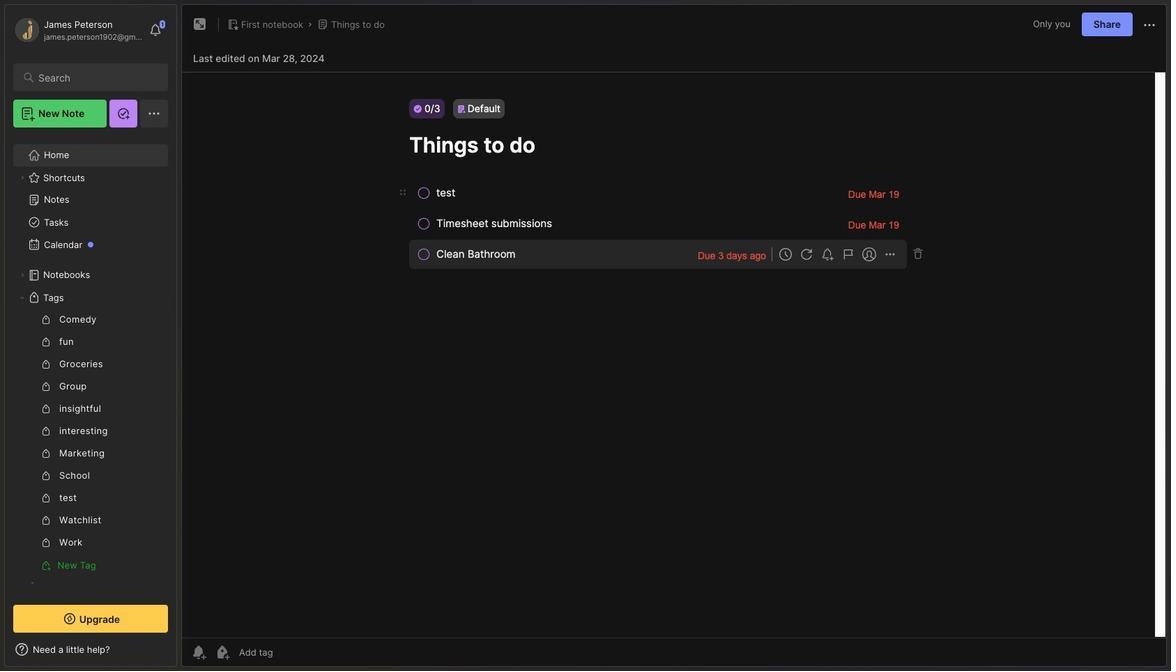 Task type: vqa. For each thing, say whether or not it's contained in the screenshot.
Add tag icon
yes



Task type: locate. For each thing, give the bounding box(es) containing it.
expand notebooks image
[[18, 271, 26, 280]]

More actions field
[[1141, 15, 1158, 33]]

group
[[13, 309, 160, 577]]

tree inside main "element"
[[5, 136, 176, 630]]

group inside tree
[[13, 309, 160, 577]]

tree
[[5, 136, 176, 630]]

expand note image
[[192, 16, 208, 33]]

add tag image
[[214, 644, 231, 661]]

note window element
[[181, 4, 1167, 671]]

None search field
[[38, 69, 155, 86]]



Task type: describe. For each thing, give the bounding box(es) containing it.
add a reminder image
[[190, 644, 207, 661]]

none search field inside main "element"
[[38, 69, 155, 86]]

Note Editor text field
[[182, 72, 1166, 638]]

Add tag field
[[238, 646, 343, 659]]

expand tags image
[[18, 294, 26, 302]]

main element
[[0, 0, 181, 671]]

WHAT'S NEW field
[[5, 639, 176, 661]]

click to collapse image
[[176, 646, 187, 662]]

more actions image
[[1141, 17, 1158, 33]]

Account field
[[13, 16, 142, 44]]

Search text field
[[38, 71, 155, 84]]



